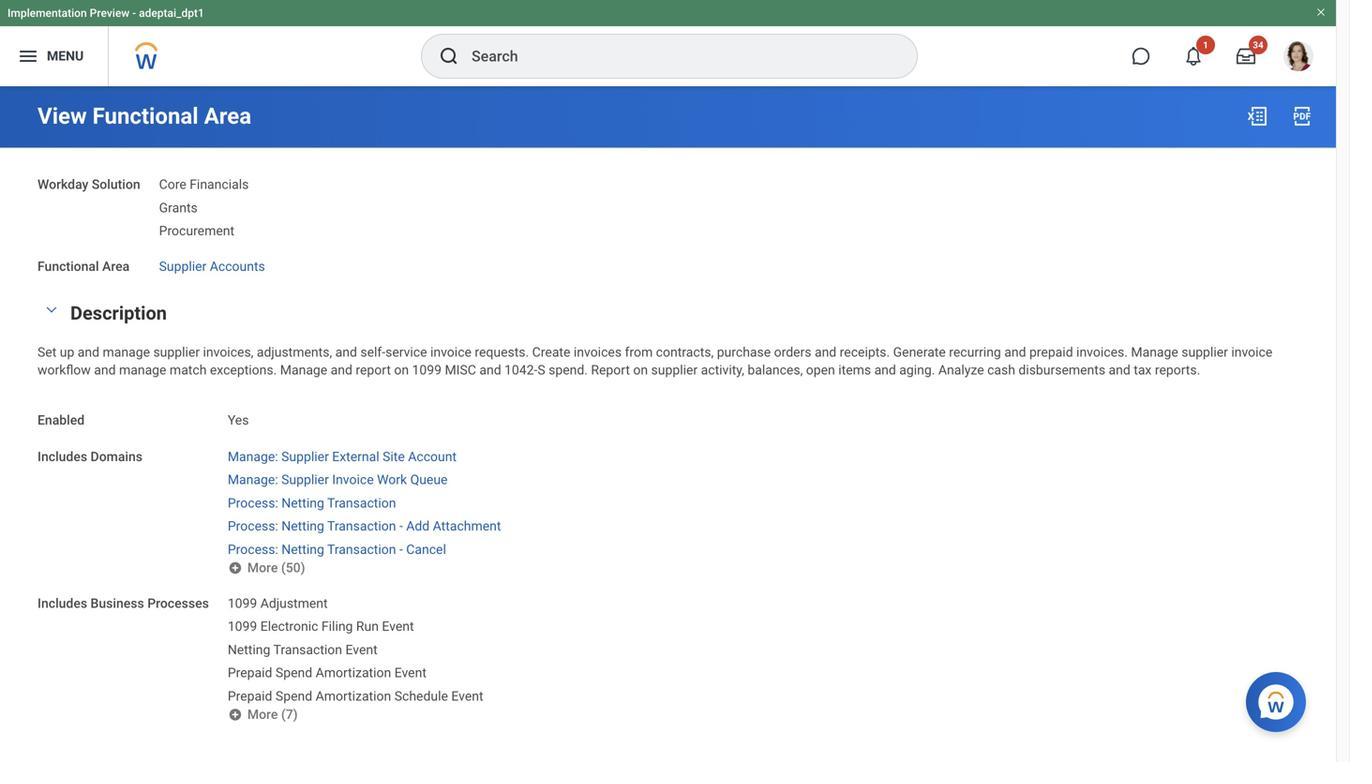 Task type: describe. For each thing, give the bounding box(es) containing it.
invoice
[[332, 472, 374, 488]]

reports.
[[1156, 362, 1201, 378]]

1 button
[[1174, 36, 1216, 77]]

transaction inside the netting transaction event prepaid spend amortization event prepaid spend amortization schedule event
[[273, 642, 342, 658]]

view functional area main content
[[0, 86, 1337, 741]]

1099 electronic filing run event
[[228, 619, 414, 635]]

manage: supplier external site account
[[228, 449, 457, 465]]

netting transaction event prepaid spend amortization event prepaid spend amortization schedule event
[[228, 642, 484, 704]]

transaction for process: netting transaction - add attachment
[[327, 519, 396, 534]]

account
[[408, 449, 457, 465]]

electronic
[[261, 619, 318, 635]]

Search Workday  search field
[[472, 36, 879, 77]]

set
[[38, 345, 57, 360]]

set up and manage supplier invoices, adjustments, and self-service invoice requests. create invoices from contracts, purchase orders and receipts. generate recurring and prepaid invoices. manage supplier invoice workflow and manage match exceptions. manage and report on 1099 misc and 1042-s spend. report on supplier activity, balances, open items and aging. analyze cash disbursements and tax reports.
[[38, 345, 1276, 378]]

purchase
[[717, 345, 771, 360]]

implementation
[[8, 7, 87, 20]]

event up schedule
[[395, 666, 427, 681]]

supplier accounts
[[159, 259, 265, 274]]

items
[[839, 362, 872, 378]]

1
[[1204, 39, 1209, 51]]

export to excel image
[[1247, 105, 1269, 128]]

netting for process: netting transaction - add attachment
[[282, 519, 324, 534]]

run
[[356, 619, 379, 635]]

invoices
[[574, 345, 622, 360]]

description
[[70, 303, 167, 325]]

financials
[[190, 177, 249, 192]]

process: netting transaction - add attachment link
[[228, 515, 501, 534]]

1099 electronic filing run event element
[[228, 615, 414, 635]]

1099 inside set up and manage supplier invoices, adjustments, and self-service invoice requests. create invoices from contracts, purchase orders and receipts. generate recurring and prepaid invoices. manage supplier invoice workflow and manage match exceptions. manage and report on 1099 misc and 1042-s spend. report on supplier activity, balances, open items and aging. analyze cash disbursements and tax reports.
[[412, 362, 442, 378]]

recurring
[[950, 345, 1002, 360]]

includes for includes domains
[[38, 449, 87, 465]]

receipts.
[[840, 345, 890, 360]]

and down receipts.
[[875, 362, 897, 378]]

more (7) button
[[228, 705, 300, 724]]

domains
[[91, 449, 143, 465]]

supplier accounts link
[[159, 255, 265, 274]]

more (50) button
[[228, 559, 307, 577]]

and down requests.
[[480, 362, 501, 378]]

manage: supplier invoice work queue
[[228, 472, 448, 488]]

view functional area
[[38, 103, 252, 129]]

core financials element
[[159, 173, 249, 192]]

external
[[332, 449, 380, 465]]

- for process: netting transaction - cancel
[[400, 542, 403, 558]]

activity,
[[701, 362, 745, 378]]

invoices.
[[1077, 345, 1128, 360]]

0 vertical spatial manage
[[103, 345, 150, 360]]

filing
[[322, 619, 353, 635]]

procurement
[[159, 223, 235, 239]]

1099 adjustment element
[[228, 592, 328, 611]]

adjustments,
[[257, 345, 332, 360]]

1 amortization from the top
[[316, 666, 391, 681]]

0 horizontal spatial area
[[102, 259, 130, 274]]

includes for includes business processes
[[38, 596, 87, 611]]

implementation preview -   adeptai_dpt1
[[8, 7, 204, 20]]

queue
[[410, 472, 448, 488]]

adjustment
[[261, 596, 328, 611]]

workday solution
[[38, 177, 140, 192]]

site
[[383, 449, 405, 465]]

add
[[406, 519, 430, 534]]

from
[[625, 345, 653, 360]]

contracts,
[[656, 345, 714, 360]]

misc
[[445, 362, 476, 378]]

close environment banner image
[[1316, 7, 1327, 18]]

orders
[[774, 345, 812, 360]]

1 spend from the top
[[276, 666, 312, 681]]

2 prepaid from the top
[[228, 689, 272, 704]]

menu
[[47, 48, 84, 64]]

transaction for process: netting transaction
[[327, 496, 396, 511]]

2 invoice from the left
[[1232, 345, 1273, 360]]

procurement element
[[159, 220, 235, 239]]

1 on from the left
[[394, 362, 409, 378]]

supplier for manage: supplier external site account
[[282, 449, 329, 465]]

process: netting transaction - cancel
[[228, 542, 446, 558]]

attachment
[[433, 519, 501, 534]]

1 vertical spatial functional
[[38, 259, 99, 274]]

manage: supplier external site account link
[[228, 445, 457, 465]]

service
[[386, 345, 427, 360]]

0 vertical spatial functional
[[93, 103, 199, 129]]

manage: for manage: supplier external site account
[[228, 449, 278, 465]]

2 spend from the top
[[276, 689, 312, 704]]

prepaid spend amortization event element
[[228, 662, 427, 681]]

s
[[538, 362, 546, 378]]

1042-
[[505, 362, 538, 378]]

and right up
[[78, 345, 99, 360]]

(7)
[[281, 707, 298, 723]]

and left tax
[[1109, 362, 1131, 378]]

view
[[38, 103, 87, 129]]

schedule
[[395, 689, 448, 704]]

prepaid spend amortization schedule event element
[[228, 685, 484, 704]]

more for more (50)
[[247, 561, 278, 576]]

chevron down image
[[40, 303, 63, 317]]

0 horizontal spatial supplier
[[153, 345, 200, 360]]

1099 adjustment
[[228, 596, 328, 611]]

disbursements
[[1019, 362, 1106, 378]]

open
[[807, 362, 836, 378]]

transaction for process: netting transaction - cancel
[[327, 542, 396, 558]]

1 invoice from the left
[[431, 345, 472, 360]]

spend.
[[549, 362, 588, 378]]

requests.
[[475, 345, 529, 360]]

event down run
[[346, 642, 378, 658]]

more (50)
[[247, 561, 305, 576]]

2 on from the left
[[634, 362, 648, 378]]

2 horizontal spatial supplier
[[1182, 345, 1229, 360]]

(50)
[[281, 561, 305, 576]]

functional area
[[38, 259, 130, 274]]

supplier for manage: supplier invoice work queue
[[282, 472, 329, 488]]

manage: for manage: supplier invoice work queue
[[228, 472, 278, 488]]

aging.
[[900, 362, 936, 378]]

justify image
[[17, 45, 39, 68]]

process: netting transaction
[[228, 496, 396, 511]]

report
[[356, 362, 391, 378]]

process: netting transaction link
[[228, 492, 396, 511]]

grants element
[[159, 196, 198, 216]]

tax
[[1134, 362, 1152, 378]]

description button
[[70, 303, 167, 325]]

netting for process: netting transaction
[[282, 496, 324, 511]]

work
[[377, 472, 407, 488]]



Task type: vqa. For each thing, say whether or not it's contained in the screenshot.
More (50) dropdown button
yes



Task type: locate. For each thing, give the bounding box(es) containing it.
includes left business
[[38, 596, 87, 611]]

notifications large image
[[1185, 47, 1204, 66]]

transaction inside process: netting transaction link
[[327, 496, 396, 511]]

search image
[[438, 45, 461, 68]]

1 horizontal spatial manage
[[1132, 345, 1179, 360]]

1 vertical spatial area
[[102, 259, 130, 274]]

supplier up "manage: supplier invoice work queue" link
[[282, 449, 329, 465]]

includes
[[38, 449, 87, 465], [38, 596, 87, 611]]

manage: inside manage: supplier external site account 'link'
[[228, 449, 278, 465]]

event right schedule
[[452, 689, 484, 704]]

more inside 'dropdown button'
[[247, 561, 278, 576]]

process:
[[228, 496, 278, 511], [228, 519, 278, 534], [228, 542, 278, 558]]

2 more from the top
[[247, 707, 278, 723]]

- left 'add'
[[400, 519, 403, 534]]

transaction up process: netting transaction - add attachment link
[[327, 496, 396, 511]]

amortization
[[316, 666, 391, 681], [316, 689, 391, 704]]

description group
[[38, 299, 1299, 379]]

1099
[[412, 362, 442, 378], [228, 596, 257, 611], [228, 619, 257, 635]]

transaction inside process: netting transaction - add attachment link
[[327, 519, 396, 534]]

0 horizontal spatial on
[[394, 362, 409, 378]]

report
[[591, 362, 630, 378]]

1099 down 1099 adjustment at bottom
[[228, 619, 257, 635]]

menu banner
[[0, 0, 1337, 86]]

34 button
[[1226, 36, 1268, 77]]

1099 for 1099 electronic filing run event
[[228, 619, 257, 635]]

2 process: from the top
[[228, 519, 278, 534]]

generate
[[894, 345, 946, 360]]

2 vertical spatial process:
[[228, 542, 278, 558]]

more left (7)
[[247, 707, 278, 723]]

profile logan mcneil image
[[1284, 41, 1314, 75]]

1099 down "service"
[[412, 362, 442, 378]]

and right workflow
[[94, 362, 116, 378]]

1099 down more (50) 'dropdown button'
[[228, 596, 257, 611]]

cancel
[[406, 542, 446, 558]]

0 vertical spatial process:
[[228, 496, 278, 511]]

2 vertical spatial supplier
[[282, 472, 329, 488]]

0 vertical spatial amortization
[[316, 666, 391, 681]]

supplier up reports.
[[1182, 345, 1229, 360]]

spend
[[276, 666, 312, 681], [276, 689, 312, 704]]

more left (50)
[[247, 561, 278, 576]]

0 vertical spatial includes
[[38, 449, 87, 465]]

supplier
[[153, 345, 200, 360], [1182, 345, 1229, 360], [652, 362, 698, 378]]

workday
[[38, 177, 89, 192]]

business
[[91, 596, 144, 611]]

items selected list containing core financials
[[159, 173, 279, 240]]

process: for process: netting transaction
[[228, 496, 278, 511]]

event right run
[[382, 619, 414, 635]]

0 vertical spatial spend
[[276, 666, 312, 681]]

process: for process: netting transaction - add attachment
[[228, 519, 278, 534]]

process: netting transaction - cancel link
[[228, 538, 446, 558]]

2 manage: from the top
[[228, 472, 278, 488]]

1 horizontal spatial area
[[204, 103, 252, 129]]

2 vertical spatial items selected list
[[228, 592, 514, 705]]

1 horizontal spatial invoice
[[1232, 345, 1273, 360]]

0 vertical spatial 1099
[[412, 362, 442, 378]]

enabled element
[[228, 402, 249, 429]]

netting for process: netting transaction - cancel
[[282, 542, 324, 558]]

and left self-
[[336, 345, 357, 360]]

event
[[382, 619, 414, 635], [346, 642, 378, 658], [395, 666, 427, 681], [452, 689, 484, 704]]

and left report
[[331, 362, 353, 378]]

transaction inside 'process: netting transaction - cancel' link
[[327, 542, 396, 558]]

more
[[247, 561, 278, 576], [247, 707, 278, 723]]

netting
[[282, 496, 324, 511], [282, 519, 324, 534], [282, 542, 324, 558], [228, 642, 270, 658]]

1 vertical spatial includes
[[38, 596, 87, 611]]

functional up chevron down image
[[38, 259, 99, 274]]

analyze
[[939, 362, 985, 378]]

items selected list containing 1099 adjustment
[[228, 592, 514, 705]]

1 vertical spatial 1099
[[228, 596, 257, 611]]

accounts
[[210, 259, 265, 274]]

netting transaction event element
[[228, 639, 378, 658]]

0 vertical spatial manage:
[[228, 449, 278, 465]]

1 vertical spatial -
[[400, 519, 403, 534]]

more (7)
[[247, 707, 298, 723]]

spend up (7)
[[276, 689, 312, 704]]

on down "service"
[[394, 362, 409, 378]]

solution
[[92, 177, 140, 192]]

processes
[[147, 596, 209, 611]]

1 vertical spatial supplier
[[282, 449, 329, 465]]

transaction down 1099 electronic filing run event
[[273, 642, 342, 658]]

manage
[[1132, 345, 1179, 360], [280, 362, 328, 378]]

items selected list for includes domains
[[228, 445, 531, 559]]

supplier inside 'link'
[[282, 449, 329, 465]]

area up description
[[102, 259, 130, 274]]

manage up tax
[[1132, 345, 1179, 360]]

1 vertical spatial manage:
[[228, 472, 278, 488]]

1 includes from the top
[[38, 449, 87, 465]]

manage left match
[[119, 362, 166, 378]]

includes domains
[[38, 449, 143, 465]]

invoices,
[[203, 345, 254, 360]]

manage down adjustments,
[[280, 362, 328, 378]]

supplier up process: netting transaction link
[[282, 472, 329, 488]]

1 vertical spatial items selected list
[[228, 445, 531, 559]]

1 more from the top
[[247, 561, 278, 576]]

core financials
[[159, 177, 249, 192]]

- inside the menu banner
[[132, 7, 136, 20]]

manage: inside "manage: supplier invoice work queue" link
[[228, 472, 278, 488]]

exceptions.
[[210, 362, 277, 378]]

invoice
[[431, 345, 472, 360], [1232, 345, 1273, 360]]

amortization down prepaid spend amortization event element
[[316, 689, 391, 704]]

self-
[[361, 345, 386, 360]]

manage: supplier invoice work queue link
[[228, 469, 448, 488]]

and
[[78, 345, 99, 360], [336, 345, 357, 360], [815, 345, 837, 360], [1005, 345, 1027, 360], [94, 362, 116, 378], [331, 362, 353, 378], [480, 362, 501, 378], [875, 362, 897, 378], [1109, 362, 1131, 378]]

0 vertical spatial prepaid
[[228, 666, 272, 681]]

transaction down process: netting transaction - add attachment
[[327, 542, 396, 558]]

supplier down contracts,
[[652, 362, 698, 378]]

adeptai_dpt1
[[139, 7, 204, 20]]

1 process: from the top
[[228, 496, 278, 511]]

amortization up "prepaid spend amortization schedule event" element
[[316, 666, 391, 681]]

functional up the core
[[93, 103, 199, 129]]

and up cash
[[1005, 345, 1027, 360]]

match
[[170, 362, 207, 378]]

0 horizontal spatial manage
[[280, 362, 328, 378]]

1 horizontal spatial supplier
[[652, 362, 698, 378]]

34
[[1253, 39, 1264, 51]]

1 vertical spatial amortization
[[316, 689, 391, 704]]

0 vertical spatial items selected list
[[159, 173, 279, 240]]

netting down electronic
[[228, 642, 270, 658]]

netting down the manage: supplier invoice work queue
[[282, 496, 324, 511]]

view printable version (pdf) image
[[1292, 105, 1314, 128]]

up
[[60, 345, 74, 360]]

menu button
[[0, 26, 108, 86]]

1 vertical spatial process:
[[228, 519, 278, 534]]

1 prepaid from the top
[[228, 666, 272, 681]]

inbox large image
[[1237, 47, 1256, 66]]

0 vertical spatial manage
[[1132, 345, 1179, 360]]

0 vertical spatial more
[[247, 561, 278, 576]]

netting inside the netting transaction event prepaid spend amortization event prepaid spend amortization schedule event
[[228, 642, 270, 658]]

2 vertical spatial -
[[400, 542, 403, 558]]

spend down netting transaction event element
[[276, 666, 312, 681]]

on down the from
[[634, 362, 648, 378]]

transaction up 'process: netting transaction - cancel' link
[[327, 519, 396, 534]]

cash
[[988, 362, 1016, 378]]

area up financials
[[204, 103, 252, 129]]

grants procurement
[[159, 200, 235, 239]]

3 process: from the top
[[228, 542, 278, 558]]

functional
[[93, 103, 199, 129], [38, 259, 99, 274]]

0 vertical spatial area
[[204, 103, 252, 129]]

process: for process: netting transaction - cancel
[[228, 542, 278, 558]]

1 vertical spatial prepaid
[[228, 689, 272, 704]]

0 vertical spatial supplier
[[159, 259, 207, 274]]

supplier down procurement
[[159, 259, 207, 274]]

supplier up match
[[153, 345, 200, 360]]

yes
[[228, 413, 249, 428]]

1 horizontal spatial on
[[634, 362, 648, 378]]

and up open
[[815, 345, 837, 360]]

1 vertical spatial manage
[[280, 362, 328, 378]]

1099 for 1099 adjustment
[[228, 596, 257, 611]]

more inside dropdown button
[[247, 707, 278, 723]]

2 includes from the top
[[38, 596, 87, 611]]

includes down enabled on the left of page
[[38, 449, 87, 465]]

netting up (50)
[[282, 542, 324, 558]]

2 vertical spatial 1099
[[228, 619, 257, 635]]

includes business processes
[[38, 596, 209, 611]]

1 vertical spatial spend
[[276, 689, 312, 704]]

preview
[[90, 7, 130, 20]]

area
[[204, 103, 252, 129], [102, 259, 130, 274]]

more for more (7)
[[247, 707, 278, 723]]

transaction
[[327, 496, 396, 511], [327, 519, 396, 534], [327, 542, 396, 558], [273, 642, 342, 658]]

0 vertical spatial -
[[132, 7, 136, 20]]

workflow
[[38, 362, 91, 378]]

items selected list for includes business processes
[[228, 592, 514, 705]]

manage:
[[228, 449, 278, 465], [228, 472, 278, 488]]

prepaid
[[1030, 345, 1074, 360]]

core
[[159, 177, 186, 192]]

items selected list containing manage: supplier external site account
[[228, 445, 531, 559]]

- left the cancel
[[400, 542, 403, 558]]

2 amortization from the top
[[316, 689, 391, 704]]

manage down description button
[[103, 345, 150, 360]]

balances,
[[748, 362, 803, 378]]

items selected list
[[159, 173, 279, 240], [228, 445, 531, 559], [228, 592, 514, 705]]

process: netting transaction - add attachment
[[228, 519, 501, 534]]

1 vertical spatial manage
[[119, 362, 166, 378]]

enabled
[[38, 413, 85, 428]]

1 vertical spatial more
[[247, 707, 278, 723]]

1 manage: from the top
[[228, 449, 278, 465]]

netting down process: netting transaction
[[282, 519, 324, 534]]

- for process: netting transaction - add attachment
[[400, 519, 403, 534]]

0 horizontal spatial invoice
[[431, 345, 472, 360]]

- right preview
[[132, 7, 136, 20]]



